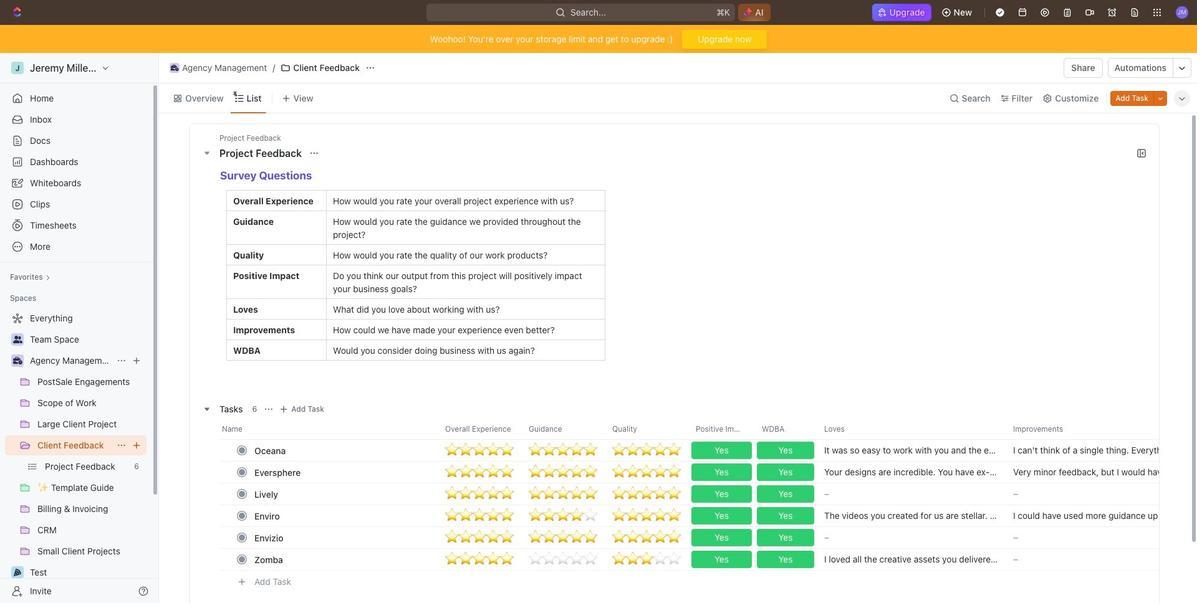 Task type: describe. For each thing, give the bounding box(es) containing it.
sidebar navigation
[[0, 53, 162, 604]]

4 set value for guidance custom field element from the left
[[570, 554, 584, 567]]

3 quality custom field. :3 .of. 5 element from the left
[[640, 554, 654, 567]]

4 guidance custom field. :4 .of. 5 element from the left
[[570, 510, 584, 524]]

jeremy miller's workspace, , element
[[11, 62, 24, 74]]

1 quality custom field. :3 .of. 5 element from the left
[[613, 554, 626, 567]]

user group image
[[13, 336, 22, 344]]

5 guidance custom field. :4 .of. 5 element from the left
[[584, 510, 598, 524]]

5 set value for guidance custom field element from the left
[[584, 554, 598, 567]]

2 quality custom field. :3 .of. 5 element from the left
[[626, 554, 640, 567]]

3 guidance custom field. :4 .of. 5 element from the left
[[557, 510, 570, 524]]

1 set value for guidance custom field element from the left
[[529, 554, 543, 567]]

pizza slice image
[[14, 570, 21, 577]]

4 quality custom field. :3 .of. 5 element from the left
[[654, 554, 668, 567]]

business time image inside tree
[[13, 357, 22, 365]]



Task type: locate. For each thing, give the bounding box(es) containing it.
3 set value for guidance custom field element from the left
[[557, 554, 570, 567]]

tree inside "sidebar" navigation
[[5, 309, 147, 604]]

set value for guidance custom field element
[[529, 554, 543, 567], [543, 554, 557, 567], [557, 554, 570, 567], [570, 554, 584, 567], [584, 554, 598, 567]]

0 vertical spatial business time image
[[171, 65, 179, 71]]

0 horizontal spatial business time image
[[13, 357, 22, 365]]

2 guidance custom field. :4 .of. 5 element from the left
[[543, 510, 557, 524]]

quality custom field. :3 .of. 5 element
[[613, 554, 626, 567], [626, 554, 640, 567], [640, 554, 654, 567], [654, 554, 668, 567], [668, 554, 681, 567]]

overall experience custom field. :5 .of. 5 element
[[445, 444, 459, 458], [459, 444, 473, 458], [473, 444, 487, 458], [487, 444, 500, 458], [500, 444, 514, 458], [445, 466, 459, 480], [459, 466, 473, 480], [473, 466, 487, 480], [487, 466, 500, 480], [500, 466, 514, 480], [445, 488, 459, 502], [459, 488, 473, 502], [473, 488, 487, 502], [487, 488, 500, 502], [500, 488, 514, 502], [445, 510, 459, 524], [459, 510, 473, 524], [473, 510, 487, 524], [487, 510, 500, 524], [500, 510, 514, 524], [445, 532, 459, 545], [459, 532, 473, 545], [473, 532, 487, 545], [487, 532, 500, 545], [500, 532, 514, 545], [445, 554, 459, 567], [459, 554, 473, 567], [473, 554, 487, 567], [487, 554, 500, 567], [500, 554, 514, 567]]

guidance custom field. :5 .of. 5 element
[[529, 444, 543, 458], [543, 444, 557, 458], [557, 444, 570, 458], [570, 444, 584, 458], [584, 444, 598, 458], [529, 466, 543, 480], [543, 466, 557, 480], [557, 466, 570, 480], [570, 466, 584, 480], [584, 466, 598, 480], [529, 488, 543, 502], [543, 488, 557, 502], [557, 488, 570, 502], [570, 488, 584, 502], [584, 488, 598, 502], [529, 532, 543, 545], [543, 532, 557, 545], [557, 532, 570, 545], [570, 532, 584, 545], [584, 532, 598, 545]]

guidance custom field. :4 .of. 5 element
[[529, 510, 543, 524], [543, 510, 557, 524], [557, 510, 570, 524], [570, 510, 584, 524], [584, 510, 598, 524]]

5 quality custom field. :3 .of. 5 element from the left
[[668, 554, 681, 567]]

1 guidance custom field. :4 .of. 5 element from the left
[[529, 510, 543, 524]]

1 horizontal spatial business time image
[[171, 65, 179, 71]]

2 set value for guidance custom field element from the left
[[543, 554, 557, 567]]

quality custom field. :5 .of. 5 element
[[613, 444, 626, 458], [626, 444, 640, 458], [640, 444, 654, 458], [654, 444, 668, 458], [668, 444, 681, 458], [613, 466, 626, 480], [626, 466, 640, 480], [640, 466, 654, 480], [654, 466, 668, 480], [668, 466, 681, 480], [613, 488, 626, 502], [626, 488, 640, 502], [640, 488, 654, 502], [654, 488, 668, 502], [668, 488, 681, 502], [613, 510, 626, 524], [626, 510, 640, 524], [640, 510, 654, 524], [654, 510, 668, 524], [668, 510, 681, 524], [613, 532, 626, 545], [626, 532, 640, 545], [640, 532, 654, 545], [654, 532, 668, 545], [668, 532, 681, 545]]

business time image
[[171, 65, 179, 71], [13, 357, 22, 365]]

tree
[[5, 309, 147, 604]]

1 vertical spatial business time image
[[13, 357, 22, 365]]



Task type: vqa. For each thing, say whether or not it's contained in the screenshot.
third Guidance Custom Field. :4 .of. 5 Element from the left
yes



